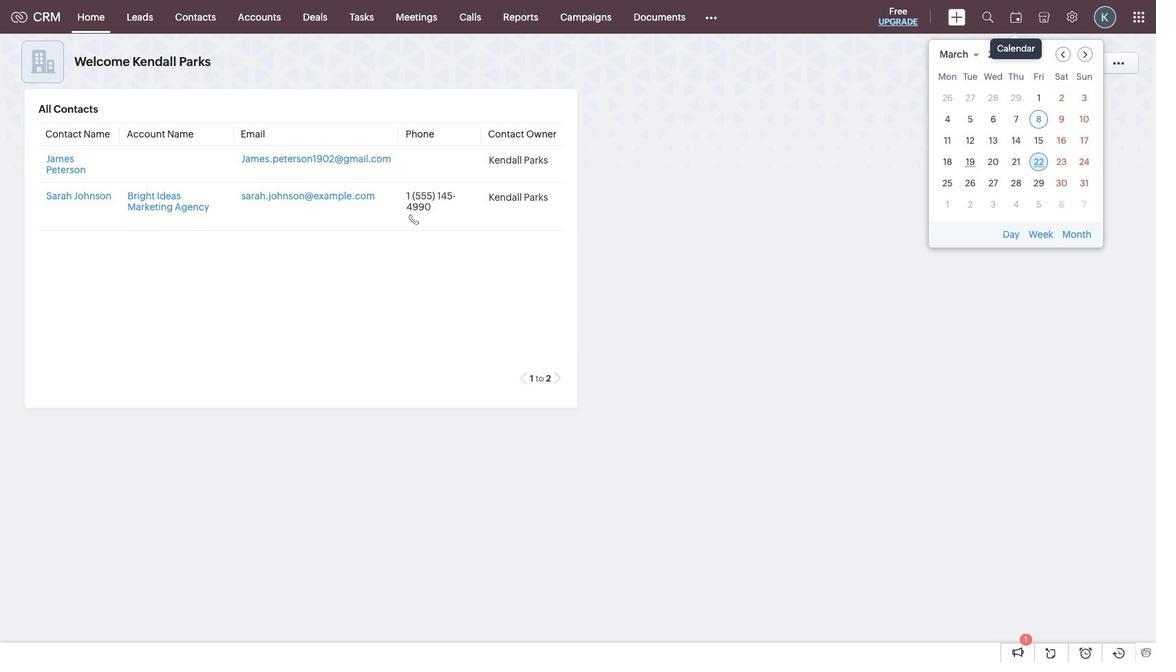 Task type: describe. For each thing, give the bounding box(es) containing it.
create menu element
[[940, 0, 974, 33]]

profile image
[[1095, 6, 1117, 28]]

search image
[[982, 11, 994, 23]]

5 row from the top
[[939, 152, 1094, 171]]

6 row from the top
[[939, 174, 1094, 192]]

profile element
[[1086, 0, 1125, 33]]

wednesday column header
[[984, 71, 1003, 86]]

4 row from the top
[[939, 131, 1094, 150]]

2 row from the top
[[939, 88, 1094, 107]]

1 row from the top
[[939, 71, 1094, 86]]

monday column header
[[939, 71, 957, 86]]

sunday column header
[[1075, 71, 1094, 86]]

calendar image
[[1011, 11, 1022, 22]]



Task type: vqa. For each thing, say whether or not it's contained in the screenshot.
'Campaign Name' link
no



Task type: locate. For each thing, give the bounding box(es) containing it.
3 row from the top
[[939, 110, 1094, 128]]

logo image
[[11, 11, 28, 22]]

row
[[939, 71, 1094, 86], [939, 88, 1094, 107], [939, 110, 1094, 128], [939, 131, 1094, 150], [939, 152, 1094, 171], [939, 174, 1094, 192], [939, 195, 1094, 214]]

None field
[[939, 46, 986, 62], [988, 46, 1029, 62], [939, 46, 986, 62], [988, 46, 1029, 62]]

Other Modules field
[[697, 6, 727, 28]]

create menu image
[[949, 9, 966, 25]]

thursday column header
[[1007, 71, 1026, 86]]

saturday column header
[[1053, 71, 1071, 86]]

search element
[[974, 0, 1002, 34]]

7 row from the top
[[939, 195, 1094, 214]]

friday column header
[[1030, 71, 1049, 86]]

tuesday column header
[[961, 71, 980, 86]]

grid
[[929, 68, 1104, 222]]



